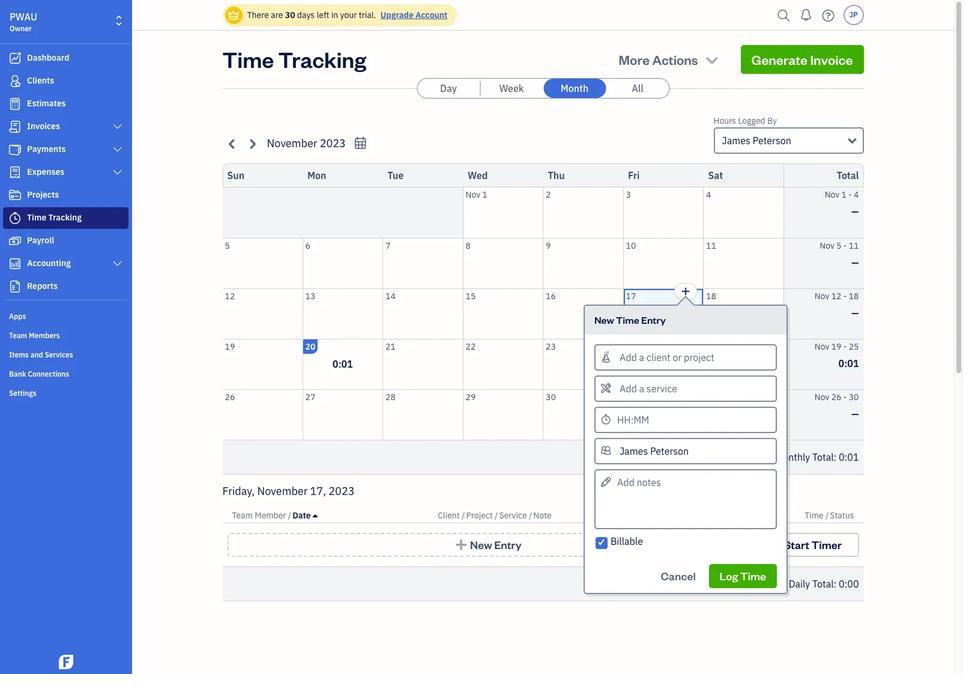 Task type: locate. For each thing, give the bounding box(es) containing it.
/ left status
[[826, 510, 829, 521]]

fri
[[629, 169, 640, 181]]

30 right are at the top left of page
[[285, 10, 295, 20]]

chevron large down image down payroll link
[[112, 259, 123, 269]]

total right daily
[[813, 578, 834, 590]]

2 vertical spatial total
[[813, 578, 834, 590]]

billable
[[611, 535, 644, 547]]

0 horizontal spatial 4
[[707, 189, 712, 200]]

entry inside button
[[495, 538, 522, 552]]

— inside nov 26 - 30 —
[[852, 408, 860, 420]]

nov down nov 1 - 4 —
[[820, 240, 835, 251]]

1 for nov 1 - 4 —
[[842, 189, 847, 200]]

— up monthly total : 0:01
[[852, 408, 860, 420]]

new entry
[[471, 538, 522, 552]]

monthly
[[776, 451, 811, 463]]

1 horizontal spatial team
[[232, 510, 253, 521]]

total for monthly total
[[813, 451, 834, 463]]

22
[[466, 341, 476, 352]]

1 inside button
[[483, 189, 488, 200]]

8 button
[[464, 238, 543, 288]]

payroll link
[[3, 230, 129, 252]]

time inside main element
[[27, 212, 46, 223]]

nov inside nov 1 - 4 —
[[826, 189, 840, 200]]

— inside nov 1 - 4 —
[[852, 206, 860, 218]]

nov inside nov 1 button
[[466, 189, 481, 200]]

time
[[223, 45, 274, 73], [27, 212, 46, 223], [617, 313, 640, 326], [805, 510, 824, 521], [741, 569, 767, 583]]

2 5 from the left
[[837, 240, 842, 251]]

12
[[225, 291, 235, 301], [832, 291, 842, 301]]

1 vertical spatial tracking
[[48, 212, 82, 223]]

- for nov 19 - 25 0:01
[[844, 341, 848, 352]]

0 horizontal spatial 18
[[707, 291, 717, 301]]

time / status
[[805, 510, 855, 521]]

/ left date
[[288, 510, 292, 521]]

chevron large down image inside payments link
[[112, 145, 123, 154]]

and
[[30, 350, 43, 359]]

/ left note
[[529, 510, 533, 521]]

add a time entry image
[[681, 284, 691, 298]]

james
[[723, 135, 751, 147]]

2 1 from the left
[[842, 189, 847, 200]]

1 horizontal spatial new
[[595, 313, 615, 326]]

0 horizontal spatial 26
[[225, 392, 235, 402]]

0 horizontal spatial 25
[[707, 341, 717, 352]]

nov down nov 12 - 18 —
[[815, 341, 830, 352]]

25 inside button
[[707, 341, 717, 352]]

0:01 up nov 26 - 30 —
[[839, 357, 860, 369]]

0 horizontal spatial 11
[[707, 240, 717, 251]]

- for nov 1 - 4 —
[[849, 189, 853, 200]]

time tracking
[[223, 45, 367, 73], [27, 212, 82, 223]]

0 vertical spatial team
[[9, 331, 27, 340]]

25 down nov 12 - 18 —
[[850, 341, 860, 352]]

7
[[386, 240, 391, 251]]

17,
[[310, 484, 326, 498]]

time tracking down the days
[[223, 45, 367, 73]]

1 horizontal spatial 1
[[842, 189, 847, 200]]

- inside nov 12 - 18 —
[[844, 291, 848, 301]]

1 chevron large down image from the top
[[112, 122, 123, 132]]

tracking
[[278, 45, 367, 73], [48, 212, 82, 223]]

2023 left 'choose a date' image
[[320, 136, 346, 150]]

12 inside button
[[225, 291, 235, 301]]

0:01 down '13' button
[[333, 358, 353, 370]]

1 vertical spatial :
[[834, 578, 837, 590]]

1 horizontal spatial time tracking
[[223, 45, 367, 73]]

2023
[[320, 136, 346, 150], [329, 484, 355, 498]]

18 right add a time entry icon at top right
[[707, 291, 717, 301]]

nov down wed
[[466, 189, 481, 200]]

— up nov 5 - 11 —
[[852, 206, 860, 218]]

1 horizontal spatial 4
[[855, 189, 860, 200]]

0 horizontal spatial new
[[471, 538, 493, 552]]

19 button
[[223, 339, 303, 389]]

1 inside nov 1 - 4 —
[[842, 189, 847, 200]]

1 horizontal spatial 25
[[850, 341, 860, 352]]

- for nov 26 - 30 —
[[844, 392, 848, 402]]

nov inside nov 19 - 25 0:01
[[815, 341, 830, 352]]

1 horizontal spatial tracking
[[278, 45, 367, 73]]

0 horizontal spatial team
[[9, 331, 27, 340]]

— inside nov 12 - 18 —
[[852, 307, 860, 319]]

4 inside nov 1 - 4 —
[[855, 189, 860, 200]]

services
[[45, 350, 73, 359]]

1 down wed
[[483, 189, 488, 200]]

jp button
[[844, 5, 864, 25]]

10
[[626, 240, 637, 251]]

25 button
[[704, 339, 784, 389]]

0 vertical spatial entry
[[642, 313, 666, 326]]

connections
[[28, 370, 69, 379]]

14 button
[[383, 289, 463, 339]]

nov for nov 1 - 4 —
[[826, 189, 840, 200]]

estimate image
[[8, 98, 22, 110]]

: right monthly
[[834, 451, 837, 463]]

1 vertical spatial team
[[232, 510, 253, 521]]

new for new time entry
[[595, 313, 615, 326]]

clients
[[27, 75, 54, 86]]

12 down the 5 button
[[225, 291, 235, 301]]

12 down nov 5 - 11 —
[[832, 291, 842, 301]]

estimates link
[[3, 93, 129, 115]]

1 vertical spatial time tracking
[[27, 212, 82, 223]]

1 vertical spatial new
[[471, 538, 493, 552]]

chevron large down image inside accounting link
[[112, 259, 123, 269]]

25 down 18 button
[[707, 341, 717, 352]]

clients link
[[3, 70, 129, 92]]

2 12 from the left
[[832, 291, 842, 301]]

time down 17
[[617, 313, 640, 326]]

0 horizontal spatial tracking
[[48, 212, 82, 223]]

james peterson
[[723, 135, 792, 147]]

november right next month icon
[[267, 136, 318, 150]]

nov inside nov 5 - 11 —
[[820, 240, 835, 251]]

account
[[416, 10, 448, 20]]

30 down nov 19 - 25 0:01
[[850, 392, 860, 402]]

1 26 from the left
[[225, 392, 235, 402]]

— for nov 5 - 11 —
[[852, 256, 860, 268]]

2 25 from the left
[[850, 341, 860, 352]]

— inside nov 5 - 11 —
[[852, 256, 860, 268]]

previous month image
[[226, 137, 239, 151]]

nov 12 - 18 —
[[815, 291, 860, 319]]

0 vertical spatial total
[[838, 169, 860, 181]]

notifications image
[[797, 3, 816, 27]]

time right 'log'
[[741, 569, 767, 583]]

start timer button
[[751, 533, 860, 557]]

2 19 from the left
[[832, 341, 842, 352]]

— for nov 26 - 30 —
[[852, 408, 860, 420]]

- for nov 12 - 18 —
[[844, 291, 848, 301]]

1 vertical spatial entry
[[495, 538, 522, 552]]

nov 1
[[466, 189, 488, 200]]

3 chevron large down image from the top
[[112, 168, 123, 177]]

nov inside nov 26 - 30 —
[[815, 392, 830, 402]]

1 25 from the left
[[707, 341, 717, 352]]

time right timer icon
[[27, 212, 46, 223]]

: left 0:00
[[834, 578, 837, 590]]

nov 1 button
[[464, 187, 543, 238]]

peterson
[[753, 135, 792, 147]]

november up member
[[257, 484, 308, 498]]

4 button
[[704, 187, 784, 238]]

new right plus image
[[471, 538, 493, 552]]

chevron large down image inside expenses link
[[112, 168, 123, 177]]

play image
[[769, 539, 782, 551]]

1 horizontal spatial 12
[[832, 291, 842, 301]]

nov down nov 5 - 11 —
[[815, 291, 830, 301]]

3 — from the top
[[852, 307, 860, 319]]

1 : from the top
[[834, 451, 837, 463]]

status link
[[831, 510, 855, 521]]

hours
[[714, 115, 737, 126]]

30 button
[[544, 390, 623, 440]]

26 down 19 button
[[225, 392, 235, 402]]

- inside nov 19 - 25 0:01
[[844, 341, 848, 352]]

1 horizontal spatial 26
[[832, 392, 842, 402]]

time tracking down projects link
[[27, 212, 82, 223]]

expenses link
[[3, 162, 129, 183]]

jp
[[850, 10, 859, 19]]

/ left service
[[495, 510, 498, 521]]

nov up nov 5 - 11 —
[[826, 189, 840, 200]]

/ right client
[[462, 510, 465, 521]]

9 button
[[544, 238, 623, 288]]

0 horizontal spatial entry
[[495, 538, 522, 552]]

crown image
[[227, 9, 240, 21]]

client image
[[8, 75, 22, 87]]

-
[[849, 189, 853, 200], [844, 240, 848, 251], [844, 291, 848, 301], [844, 341, 848, 352], [844, 392, 848, 402]]

1 horizontal spatial 30
[[546, 392, 556, 402]]

team down friday, on the left bottom of the page
[[232, 510, 253, 521]]

5 button
[[223, 238, 303, 288]]

2
[[546, 189, 551, 200]]

1 horizontal spatial 18
[[850, 291, 860, 301]]

11 inside button
[[707, 240, 717, 251]]

team down apps on the left
[[9, 331, 27, 340]]

0 vertical spatial time tracking
[[223, 45, 367, 73]]

1 horizontal spatial 19
[[832, 341, 842, 352]]

tracking down left
[[278, 45, 367, 73]]

chevron large down image up payments link
[[112, 122, 123, 132]]

1 horizontal spatial 5
[[837, 240, 842, 251]]

4 chevron large down image from the top
[[112, 259, 123, 269]]

6
[[306, 240, 311, 251]]

22 button
[[464, 339, 543, 389]]

tracking down projects link
[[48, 212, 82, 223]]

Add a team member text field
[[596, 439, 776, 463]]

0 vertical spatial new
[[595, 313, 615, 326]]

chevron large down image for expenses
[[112, 168, 123, 177]]

0:01
[[839, 357, 860, 369], [333, 358, 353, 370], [840, 451, 860, 463]]

total right monthly
[[813, 451, 834, 463]]

chevron large down image down invoices link
[[112, 145, 123, 154]]

chevron large down image for accounting
[[112, 259, 123, 269]]

time left status link
[[805, 510, 824, 521]]

19 inside button
[[225, 341, 235, 352]]

client / project / service / note
[[438, 510, 552, 521]]

2 : from the top
[[834, 578, 837, 590]]

1 11 from the left
[[707, 240, 717, 251]]

0 horizontal spatial 1
[[483, 189, 488, 200]]

nov down nov 19 - 25 0:01
[[815, 392, 830, 402]]

26 inside nov 26 - 30 —
[[832, 392, 842, 402]]

report image
[[8, 281, 22, 293]]

3 / from the left
[[495, 510, 498, 521]]

— up nov 12 - 18 —
[[852, 256, 860, 268]]

0:01 inside nov 19 - 25 0:01
[[839, 357, 860, 369]]

19 down the 12 button
[[225, 341, 235, 352]]

0 horizontal spatial 5
[[225, 240, 230, 251]]

- inside nov 1 - 4 —
[[849, 189, 853, 200]]

1 1 from the left
[[483, 189, 488, 200]]

plus image
[[455, 539, 468, 551]]

all link
[[607, 79, 669, 98]]

30 down 23 button at the right bottom
[[546, 392, 556, 402]]

chevrondown image
[[704, 51, 721, 68]]

2023 right 17,
[[329, 484, 355, 498]]

1 horizontal spatial 11
[[850, 240, 860, 251]]

nov
[[466, 189, 481, 200], [826, 189, 840, 200], [820, 240, 835, 251], [815, 291, 830, 301], [815, 341, 830, 352], [815, 392, 830, 402]]

2 18 from the left
[[850, 291, 860, 301]]

Add a service text field
[[596, 376, 776, 401]]

2 26 from the left
[[832, 392, 842, 402]]

payment image
[[8, 144, 22, 156]]

0 vertical spatial :
[[834, 451, 837, 463]]

- inside nov 26 - 30 —
[[844, 392, 848, 402]]

1 18 from the left
[[707, 291, 717, 301]]

nov 26 - 30 —
[[815, 392, 860, 420]]

note
[[534, 510, 552, 521]]

1 12 from the left
[[225, 291, 235, 301]]

11 down 4 "button"
[[707, 240, 717, 251]]

chevron large down image
[[112, 122, 123, 132], [112, 145, 123, 154], [112, 168, 123, 177], [112, 259, 123, 269]]

project link
[[467, 510, 495, 521]]

21
[[386, 341, 396, 352]]

4 — from the top
[[852, 408, 860, 420]]

new inside button
[[471, 538, 493, 552]]

days
[[297, 10, 315, 20]]

: for monthly total
[[834, 451, 837, 463]]

chevron large down image inside invoices link
[[112, 122, 123, 132]]

9
[[546, 240, 551, 251]]

1 4 from the left
[[707, 189, 712, 200]]

1 vertical spatial total
[[813, 451, 834, 463]]

- inside nov 5 - 11 —
[[844, 240, 848, 251]]

30 inside nov 26 - 30 —
[[850, 392, 860, 402]]

1 up nov 5 - 11 —
[[842, 189, 847, 200]]

friday, november 17, 2023
[[223, 484, 355, 498]]

project image
[[8, 189, 22, 201]]

log time
[[720, 569, 767, 583]]

november
[[267, 136, 318, 150], [257, 484, 308, 498]]

team inside main element
[[9, 331, 27, 340]]

nov inside nov 12 - 18 —
[[815, 291, 830, 301]]

27
[[306, 392, 316, 402]]

23
[[546, 341, 556, 352]]

0 horizontal spatial 12
[[225, 291, 235, 301]]

19
[[225, 341, 235, 352], [832, 341, 842, 352]]

logged
[[739, 115, 766, 126]]

4
[[707, 189, 712, 200], [855, 189, 860, 200]]

18 button
[[704, 289, 784, 339]]

new up 23 button at the right bottom
[[595, 313, 615, 326]]

more actions
[[619, 51, 699, 68]]

time tracking inside main element
[[27, 212, 82, 223]]

4 inside "button"
[[707, 189, 712, 200]]

0 horizontal spatial 19
[[225, 341, 235, 352]]

in
[[332, 10, 338, 20]]

2 horizontal spatial 30
[[850, 392, 860, 402]]

1 19 from the left
[[225, 341, 235, 352]]

2 chevron large down image from the top
[[112, 145, 123, 154]]

11 down nov 1 - 4 —
[[850, 240, 860, 251]]

time down there
[[223, 45, 274, 73]]

2 — from the top
[[852, 256, 860, 268]]

19 down nov 12 - 18 —
[[832, 341, 842, 352]]

members
[[29, 331, 60, 340]]

— up nov 19 - 25 0:01
[[852, 307, 860, 319]]

1 — from the top
[[852, 206, 860, 218]]

0 vertical spatial 2023
[[320, 136, 346, 150]]

james peterson button
[[714, 127, 864, 154]]

payments link
[[3, 139, 129, 160]]

dashboard image
[[8, 52, 22, 64]]

18
[[707, 291, 717, 301], [850, 291, 860, 301]]

26 down nov 19 - 25 0:01
[[832, 392, 842, 402]]

7 button
[[383, 238, 463, 288]]

chevron large down image up projects link
[[112, 168, 123, 177]]

projects link
[[3, 184, 129, 206]]

18 down nov 5 - 11 —
[[850, 291, 860, 301]]

total up nov 1 - 4 —
[[838, 169, 860, 181]]

1 5 from the left
[[225, 240, 230, 251]]

2 11 from the left
[[850, 240, 860, 251]]

month link
[[544, 79, 606, 98]]

nov for nov 12 - 18 —
[[815, 291, 830, 301]]

—
[[852, 206, 860, 218], [852, 256, 860, 268], [852, 307, 860, 319], [852, 408, 860, 420]]

1 for nov 1
[[483, 189, 488, 200]]

team members
[[9, 331, 60, 340]]

2 4 from the left
[[855, 189, 860, 200]]

0 horizontal spatial time tracking
[[27, 212, 82, 223]]

chevron large down image for payments
[[112, 145, 123, 154]]



Task type: describe. For each thing, give the bounding box(es) containing it.
17
[[626, 291, 637, 301]]

thu
[[548, 169, 565, 181]]

estimates
[[27, 98, 66, 109]]

go to help image
[[819, 6, 839, 24]]

items and services
[[9, 350, 73, 359]]

29 button
[[464, 390, 543, 440]]

1 horizontal spatial entry
[[642, 313, 666, 326]]

nov for nov 1
[[466, 189, 481, 200]]

trial.
[[359, 10, 376, 20]]

month
[[561, 82, 589, 94]]

money image
[[8, 235, 22, 247]]

week link
[[481, 79, 543, 98]]

daily total : 0:00
[[789, 578, 860, 590]]

27 button
[[303, 390, 383, 440]]

13 button
[[303, 289, 383, 339]]

note link
[[534, 510, 552, 521]]

0:00
[[840, 578, 860, 590]]

bank connections link
[[3, 365, 129, 383]]

there
[[247, 10, 269, 20]]

bank
[[9, 370, 26, 379]]

— for nov 1 - 4 —
[[852, 206, 860, 218]]

caretup image
[[313, 511, 318, 520]]

all
[[632, 82, 644, 94]]

— for nov 12 - 18 —
[[852, 307, 860, 319]]

invoice image
[[8, 121, 22, 133]]

12 button
[[223, 289, 303, 339]]

sun
[[227, 169, 245, 181]]

new for new entry
[[471, 538, 493, 552]]

- for nov 5 - 11 —
[[844, 240, 848, 251]]

new entry button
[[227, 533, 749, 557]]

nov for nov 19 - 25 0:01
[[815, 341, 830, 352]]

11 button
[[704, 238, 784, 288]]

log
[[720, 569, 739, 583]]

: for daily total
[[834, 578, 837, 590]]

mon
[[308, 169, 327, 181]]

project
[[467, 510, 493, 521]]

total for daily total
[[813, 578, 834, 590]]

11 inside nov 5 - 11 —
[[850, 240, 860, 251]]

payroll
[[27, 235, 54, 246]]

30 inside button
[[546, 392, 556, 402]]

wed
[[468, 169, 488, 181]]

team members link
[[3, 326, 129, 344]]

main element
[[0, 0, 162, 674]]

Duration text field
[[595, 407, 778, 433]]

time inside "button"
[[741, 569, 767, 583]]

freshbooks image
[[56, 655, 76, 669]]

more
[[619, 51, 650, 68]]

monthly total : 0:01
[[776, 451, 860, 463]]

nov 19 - 25 0:01
[[815, 341, 860, 369]]

are
[[271, 10, 283, 20]]

time tracking link
[[3, 207, 129, 229]]

daily
[[789, 578, 811, 590]]

Add notes text field
[[595, 469, 778, 529]]

26 button
[[223, 390, 303, 440]]

time link
[[805, 510, 826, 521]]

3
[[626, 189, 632, 200]]

search image
[[775, 6, 794, 24]]

more actions button
[[609, 45, 732, 74]]

log time button
[[709, 564, 778, 588]]

8
[[466, 240, 471, 251]]

timer image
[[8, 212, 22, 224]]

invoices
[[27, 121, 60, 132]]

pwau owner
[[10, 11, 37, 33]]

next month image
[[245, 137, 259, 151]]

1 / from the left
[[288, 510, 292, 521]]

nov for nov 5 - 11 —
[[820, 240, 835, 251]]

day link
[[418, 79, 480, 98]]

owner
[[10, 24, 32, 33]]

5 / from the left
[[826, 510, 829, 521]]

5 inside nov 5 - 11 —
[[837, 240, 842, 251]]

14
[[386, 291, 396, 301]]

0 vertical spatial november
[[267, 136, 318, 150]]

upgrade
[[381, 10, 414, 20]]

week
[[500, 82, 524, 94]]

24 button
[[624, 339, 704, 389]]

team for team member /
[[232, 510, 253, 521]]

12 inside nov 12 - 18 —
[[832, 291, 842, 301]]

6 button
[[303, 238, 383, 288]]

1 vertical spatial november
[[257, 484, 308, 498]]

pwau
[[10, 11, 37, 23]]

4 / from the left
[[529, 510, 533, 521]]

1 vertical spatial 2023
[[329, 484, 355, 498]]

26 inside "button"
[[225, 392, 235, 402]]

dashboard
[[27, 52, 69, 63]]

2 button
[[544, 187, 623, 238]]

reports
[[27, 281, 58, 291]]

16 button
[[544, 289, 623, 339]]

client
[[438, 510, 460, 521]]

team for team members
[[9, 331, 27, 340]]

reports link
[[3, 276, 129, 297]]

tracking inside main element
[[48, 212, 82, 223]]

0 horizontal spatial 30
[[285, 10, 295, 20]]

nov for nov 26 - 30 —
[[815, 392, 830, 402]]

18 inside button
[[707, 291, 717, 301]]

november 2023
[[267, 136, 346, 150]]

chevron large down image for invoices
[[112, 122, 123, 132]]

date
[[293, 510, 311, 521]]

2 / from the left
[[462, 510, 465, 521]]

19 inside nov 19 - 25 0:01
[[832, 341, 842, 352]]

upgrade account link
[[378, 10, 448, 20]]

service link
[[500, 510, 529, 521]]

18 inside nov 12 - 18 —
[[850, 291, 860, 301]]

5 inside button
[[225, 240, 230, 251]]

Add a client or project text field
[[596, 345, 776, 369]]

15 button
[[464, 289, 543, 339]]

apps
[[9, 312, 26, 321]]

25 inside nov 19 - 25 0:01
[[850, 341, 860, 352]]

13
[[306, 291, 316, 301]]

24
[[626, 341, 637, 352]]

expense image
[[8, 166, 22, 178]]

10 button
[[624, 238, 704, 288]]

settings link
[[3, 384, 129, 402]]

items and services link
[[3, 346, 129, 364]]

actions
[[653, 51, 699, 68]]

day
[[441, 82, 457, 94]]

20
[[306, 341, 316, 352]]

left
[[317, 10, 330, 20]]

17 button
[[624, 289, 704, 339]]

timer
[[812, 538, 842, 552]]

payments
[[27, 144, 66, 154]]

0 vertical spatial tracking
[[278, 45, 367, 73]]

hours logged by
[[714, 115, 778, 126]]

team member /
[[232, 510, 292, 521]]

chart image
[[8, 258, 22, 270]]

choose a date image
[[354, 136, 368, 150]]

sat
[[709, 169, 724, 181]]

0:01 down nov 26 - 30 —
[[840, 451, 860, 463]]

invoices link
[[3, 116, 129, 138]]



Task type: vqa. For each thing, say whether or not it's contained in the screenshot.
Don't miss a billable moment by staying on top of billable hours.
no



